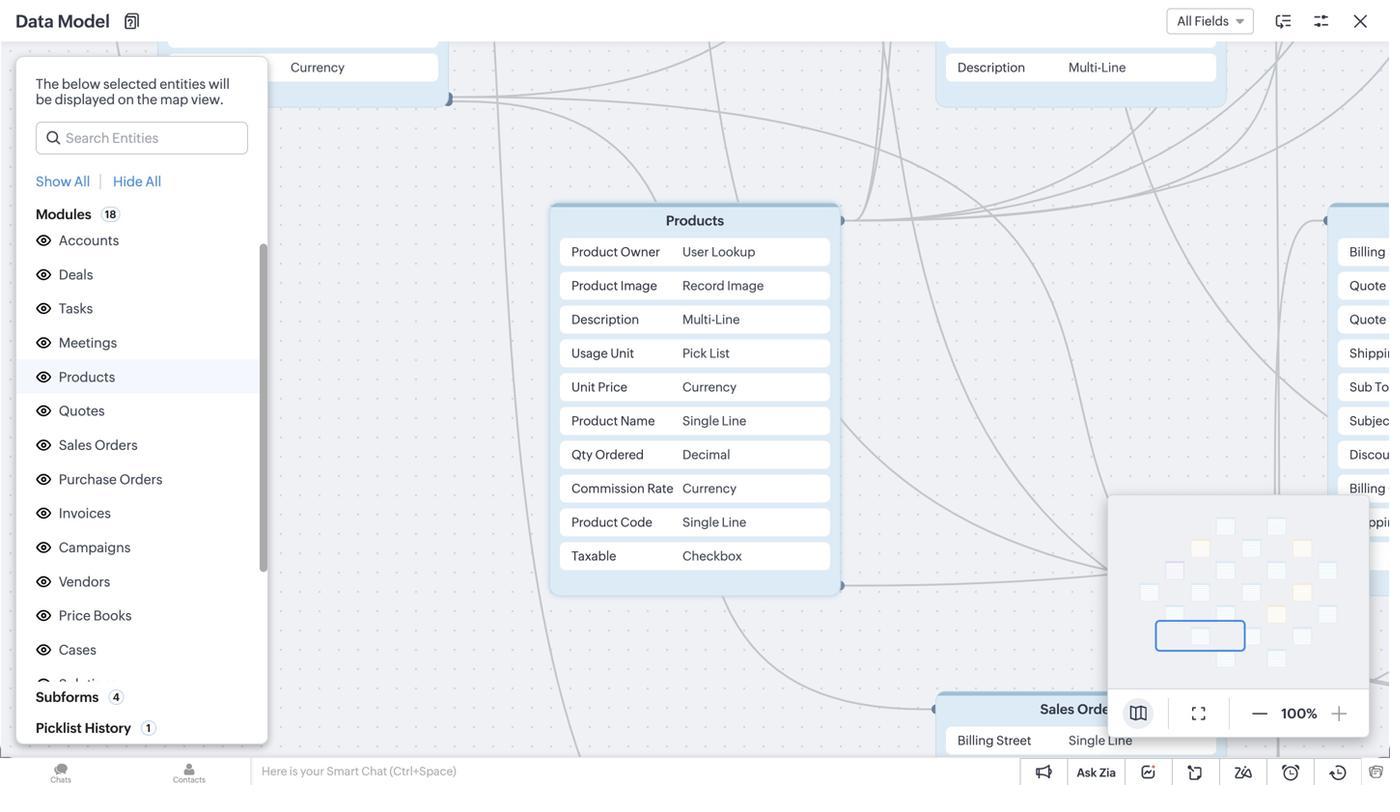 Task type: describe. For each thing, give the bounding box(es) containing it.
the up relationship
[[659, 524, 679, 539]]

billing s
[[1350, 245, 1391, 259]]

single for code
[[683, 515, 720, 530]]

o
[[1390, 279, 1391, 293]]

18
[[105, 209, 116, 221]]

Search Entities text field
[[37, 123, 247, 154]]

the down 'of'
[[765, 543, 786, 558]]

vendors
[[59, 574, 110, 590]]

sdks
[[89, 410, 121, 425]]

data inside developer hub region
[[46, 601, 76, 617]]

qty ordered
[[572, 448, 644, 462]]

chats image
[[0, 758, 122, 785]]

contacts image
[[128, 758, 250, 785]]

product code
[[572, 515, 653, 530]]

quote o
[[1350, 279, 1391, 293]]

1 vertical spatial unit
[[572, 380, 596, 395]]

billing for billing s
[[1350, 245, 1386, 259]]

single line for product code
[[683, 515, 747, 530]]

entities inside the below selected entities will be displayed on the map view.
[[160, 76, 206, 92]]

pick list
[[683, 346, 730, 361]]

0 vertical spatial sales
[[59, 438, 92, 453]]

list
[[710, 346, 730, 361]]

solutions
[[59, 676, 118, 692]]

variables
[[46, 474, 103, 489]]

1 vertical spatial description
[[572, 312, 640, 327]]

hide
[[113, 174, 143, 189]]

line for code
[[722, 515, 747, 530]]

n
[[1390, 312, 1391, 327]]

open model
[[778, 587, 856, 603]]

0 horizontal spatial multi-line
[[683, 312, 740, 327]]

invoices
[[59, 506, 111, 521]]

model inside button
[[816, 587, 856, 603]]

and
[[838, 543, 862, 558]]

0 vertical spatial multi-
[[1069, 60, 1102, 75]]

product owner
[[572, 245, 661, 259]]

product for product name
[[572, 414, 618, 428]]

functions
[[46, 537, 109, 553]]

functions link
[[46, 535, 109, 555]]

billing for billing street
[[958, 734, 994, 748]]

commission rate currency
[[572, 481, 737, 496]]

zia
[[1100, 766, 1117, 779]]

taxable
[[572, 549, 617, 564]]

1 horizontal spatial unit
[[611, 346, 635, 361]]

lookup
[[712, 245, 756, 259]]

developer hub region
[[0, 402, 251, 657]]

0 horizontal spatial sales orders
[[59, 438, 138, 453]]

open
[[778, 587, 814, 603]]

is
[[290, 765, 298, 778]]

product image
[[572, 279, 658, 293]]

client
[[46, 633, 84, 648]]

0 horizontal spatial your
[[300, 765, 324, 778]]

1
[[146, 722, 151, 735]]

crm link
[[15, 14, 86, 34]]

pick
[[683, 346, 707, 361]]

unit price
[[572, 380, 628, 395]]

user
[[683, 245, 709, 259]]

1 horizontal spatial price
[[598, 380, 628, 395]]

of
[[755, 524, 768, 539]]

crm
[[46, 14, 86, 34]]

chat
[[362, 765, 387, 778]]

apis
[[46, 410, 73, 425]]

smart
[[327, 765, 359, 778]]

purchase
[[59, 472, 117, 487]]

usage
[[572, 346, 608, 361]]

billing street
[[958, 734, 1032, 748]]

0 vertical spatial data
[[15, 11, 54, 31]]

ease.
[[978, 543, 1011, 558]]

your inside data model visualize the data model of your organisation, understand the complex relationship between the entities and its structures with ease.
[[771, 524, 799, 539]]

data
[[682, 524, 710, 539]]

the up with
[[963, 524, 983, 539]]

meetings
[[59, 335, 117, 351]]

between
[[707, 543, 763, 558]]

hub
[[101, 377, 128, 392]]

tasks
[[59, 301, 93, 316]]

developer
[[32, 377, 98, 392]]

product name
[[572, 414, 655, 428]]

name
[[621, 414, 655, 428]]

record
[[683, 279, 725, 293]]

quote for quote n
[[1350, 312, 1387, 327]]

the inside the below selected entities will be displayed on the map view.
[[137, 92, 157, 107]]

displayed
[[55, 92, 115, 107]]

ask
[[1077, 766, 1097, 779]]

0 vertical spatial products
[[666, 213, 724, 228]]

understand
[[887, 524, 960, 539]]

single line for product name
[[683, 414, 747, 428]]

rate
[[648, 481, 674, 496]]

widgets link
[[46, 567, 98, 587]]

product for product code
[[572, 515, 618, 530]]

decimal
[[683, 448, 731, 462]]

variables link
[[46, 472, 103, 491]]

commission
[[572, 481, 645, 496]]

single for street
[[1069, 734, 1106, 748]]

developer hub button
[[0, 366, 251, 402]]

record image
[[683, 279, 764, 293]]

owner
[[621, 245, 661, 259]]

quotes
[[59, 403, 105, 419]]

1 vertical spatial products
[[59, 369, 115, 385]]

sub
[[1350, 380, 1373, 395]]

circuits link
[[46, 504, 95, 523]]

cases
[[59, 642, 96, 658]]

billing for billing c
[[1350, 481, 1386, 496]]

organisation,
[[802, 524, 884, 539]]

home link
[[93, 0, 162, 47]]



Task type: vqa. For each thing, say whether or not it's contained in the screenshot.


Task type: locate. For each thing, give the bounding box(es) containing it.
0 horizontal spatial sales
[[59, 438, 92, 453]]

ordered
[[595, 448, 644, 462]]

0 horizontal spatial multi-
[[683, 312, 716, 327]]

all up "contacts" at the left top
[[74, 174, 90, 189]]

1 vertical spatial sales
[[1041, 702, 1075, 717]]

data inside data model visualize the data model of your organisation, understand the complex relationship between the entities and its structures with ease.
[[768, 494, 811, 516]]

2 vertical spatial orders
[[1078, 702, 1123, 717]]

unit down usage
[[572, 380, 596, 395]]

0 vertical spatial billing
[[1350, 245, 1386, 259]]

all for show all
[[74, 174, 90, 189]]

relationship
[[631, 543, 705, 558]]

structures
[[882, 543, 945, 558]]

user lookup
[[683, 245, 756, 259]]

circuits
[[46, 505, 95, 521]]

here is your smart chat (ctrl+space)
[[262, 765, 457, 778]]

entities left the will
[[160, 76, 206, 92]]

its
[[864, 543, 879, 558]]

2 product from the top
[[572, 279, 618, 293]]

1 horizontal spatial sales
[[1041, 702, 1075, 717]]

with
[[948, 543, 975, 558]]

widgets
[[46, 569, 98, 585]]

1 vertical spatial shippin
[[1350, 515, 1391, 530]]

1 vertical spatial multi-
[[683, 312, 716, 327]]

campaigns
[[59, 540, 131, 555]]

your right 'of'
[[771, 524, 799, 539]]

single up checkbox
[[683, 515, 720, 530]]

billing left c
[[1350, 481, 1386, 496]]

0 vertical spatial price
[[598, 380, 628, 395]]

price up client
[[59, 608, 91, 624]]

0 horizontal spatial all
[[74, 174, 90, 189]]

currency for unit price
[[683, 380, 737, 395]]

2 vertical spatial data
[[46, 601, 76, 617]]

data
[[15, 11, 54, 31], [768, 494, 811, 516], [46, 601, 76, 617]]

multi-
[[1069, 60, 1102, 75], [683, 312, 716, 327]]

here
[[262, 765, 287, 778]]

the
[[137, 92, 157, 107], [659, 524, 679, 539], [963, 524, 983, 539], [765, 543, 786, 558]]

0 vertical spatial multi-line
[[1069, 60, 1127, 75]]

price books
[[59, 608, 132, 624]]

entities inside data model visualize the data model of your organisation, understand the complex relationship between the entities and its structures with ease.
[[789, 543, 835, 558]]

image
[[621, 279, 658, 293], [728, 279, 764, 293]]

0 horizontal spatial tax
[[180, 60, 200, 75]]

1 horizontal spatial image
[[728, 279, 764, 293]]

all left fields
[[1178, 14, 1193, 28]]

0 horizontal spatial description
[[572, 312, 640, 327]]

1 horizontal spatial sales orders
[[1041, 702, 1123, 717]]

1 product from the top
[[572, 245, 618, 259]]

model inside data model visualize the data model of your organisation, understand the complex relationship between the entities and its structures with ease.
[[815, 494, 873, 516]]

4 product from the top
[[572, 515, 618, 530]]

tax down billing c
[[1350, 549, 1370, 564]]

data model image
[[628, 192, 1014, 462]]

product down unit price
[[572, 414, 618, 428]]

ask zia
[[1077, 766, 1117, 779]]

users
[[59, 711, 94, 726]]

0 vertical spatial orders
[[95, 438, 138, 453]]

data model down 'vendors'
[[46, 601, 120, 617]]

2 quote from the top
[[1350, 312, 1387, 327]]

be
[[36, 92, 52, 107]]

line for name
[[722, 414, 747, 428]]

2 vertical spatial currency
[[683, 481, 737, 496]]

sales orders down the sdks
[[59, 438, 138, 453]]

0 vertical spatial currency
[[291, 60, 345, 75]]

shippin
[[1350, 346, 1391, 361], [1350, 515, 1391, 530]]

1 vertical spatial tax
[[1350, 549, 1370, 564]]

1 vertical spatial currency
[[683, 380, 737, 395]]

single line
[[683, 414, 747, 428], [683, 515, 747, 530], [1069, 734, 1133, 748]]

profile element
[[1292, 0, 1346, 47]]

data model
[[15, 11, 110, 31], [46, 601, 120, 617]]

logo image
[[15, 16, 39, 31]]

billing left s
[[1350, 245, 1386, 259]]

0 vertical spatial single
[[683, 414, 720, 428]]

single line up decimal
[[683, 414, 747, 428]]

1 horizontal spatial your
[[771, 524, 799, 539]]

product up taxable in the bottom left of the page
[[572, 515, 618, 530]]

open model button
[[759, 580, 876, 611]]

model up organisation,
[[815, 494, 873, 516]]

2 shippin from the top
[[1350, 515, 1391, 530]]

product up the product image
[[572, 245, 618, 259]]

orders down the sdks
[[95, 438, 138, 453]]

history
[[85, 721, 131, 736]]

1 vertical spatial entities
[[789, 543, 835, 558]]

the right on
[[137, 92, 157, 107]]

1 vertical spatial data model
[[46, 601, 120, 617]]

1 quote from the top
[[1350, 279, 1387, 293]]

all right hide
[[145, 174, 161, 189]]

currency for tax
[[291, 60, 345, 75]]

1 horizontal spatial multi-line
[[1069, 60, 1127, 75]]

multi-line
[[1069, 60, 1127, 75], [683, 312, 740, 327]]

your right is
[[300, 765, 324, 778]]

picklist history
[[36, 721, 131, 736]]

1 vertical spatial sales orders
[[1041, 702, 1123, 717]]

products up user
[[666, 213, 724, 228]]

contacts
[[59, 199, 116, 214]]

currency
[[291, 60, 345, 75], [683, 380, 737, 395], [683, 481, 737, 496]]

orders right the purchase
[[119, 472, 163, 487]]

1 vertical spatial multi-line
[[683, 312, 740, 327]]

1 vertical spatial price
[[59, 608, 91, 624]]

setup
[[19, 84, 74, 106]]

1 shippin from the top
[[1350, 346, 1391, 361]]

tax
[[180, 60, 200, 75], [1350, 549, 1370, 564]]

purchase orders
[[59, 472, 163, 487]]

quote left o on the right
[[1350, 279, 1387, 293]]

1 vertical spatial orders
[[119, 472, 163, 487]]

complex
[[986, 524, 1041, 539]]

0 vertical spatial unit
[[611, 346, 635, 361]]

data model link
[[46, 599, 120, 618]]

single line for billing street
[[1069, 734, 1133, 748]]

sales orders up the ask
[[1041, 702, 1123, 717]]

tot
[[1376, 380, 1391, 395]]

shippin down billing c
[[1350, 515, 1391, 530]]

usage unit
[[572, 346, 635, 361]]

product down product owner
[[572, 279, 618, 293]]

books
[[93, 608, 132, 624]]

0 horizontal spatial products
[[59, 369, 115, 385]]

image for record image
[[728, 279, 764, 293]]

price up product name
[[598, 380, 628, 395]]

discoun
[[1350, 448, 1391, 462]]

connections link
[[46, 440, 127, 459]]

script
[[86, 633, 124, 648]]

single for name
[[683, 414, 720, 428]]

unit
[[611, 346, 635, 361], [572, 380, 596, 395]]

(ctrl+space)
[[390, 765, 457, 778]]

data model inside developer hub region
[[46, 601, 120, 617]]

model inside developer hub region
[[79, 601, 120, 617]]

1 horizontal spatial products
[[666, 213, 724, 228]]

1 vertical spatial quote
[[1350, 312, 1387, 327]]

0 horizontal spatial unit
[[572, 380, 596, 395]]

street
[[997, 734, 1032, 748]]

1 vertical spatial your
[[300, 765, 324, 778]]

0 vertical spatial shippin
[[1350, 346, 1391, 361]]

entities down organisation,
[[789, 543, 835, 558]]

image down "lookup" on the right top of the page
[[728, 279, 764, 293]]

model
[[713, 524, 753, 539]]

1 vertical spatial billing
[[1350, 481, 1386, 496]]

1 horizontal spatial description
[[958, 60, 1026, 75]]

1 horizontal spatial multi-
[[1069, 60, 1102, 75]]

image down 'owner'
[[621, 279, 658, 293]]

s
[[1389, 245, 1391, 259]]

1 vertical spatial single line
[[683, 515, 747, 530]]

0 vertical spatial sales orders
[[59, 438, 138, 453]]

2 image from the left
[[728, 279, 764, 293]]

single up the ask
[[1069, 734, 1106, 748]]

tax up map
[[180, 60, 200, 75]]

single line up the ask zia
[[1069, 734, 1133, 748]]

0 vertical spatial description
[[958, 60, 1026, 75]]

model right logo
[[58, 11, 110, 31]]

client script link
[[46, 631, 124, 650]]

single up decimal
[[683, 414, 720, 428]]

checkbox
[[683, 549, 742, 564]]

show
[[36, 174, 71, 189]]

connections
[[46, 442, 127, 457]]

subject
[[1350, 414, 1391, 428]]

0 vertical spatial your
[[771, 524, 799, 539]]

code
[[621, 515, 653, 530]]

2 horizontal spatial all
[[1178, 14, 1193, 28]]

quote for quote o
[[1350, 279, 1387, 293]]

data model up the the
[[15, 11, 110, 31]]

2 vertical spatial single line
[[1069, 734, 1133, 748]]

0 vertical spatial entities
[[160, 76, 206, 92]]

2 vertical spatial single
[[1069, 734, 1106, 748]]

data up organisation,
[[768, 494, 811, 516]]

line
[[1102, 60, 1127, 75], [716, 312, 740, 327], [722, 414, 747, 428], [722, 515, 747, 530], [1108, 734, 1133, 748]]

0 vertical spatial quote
[[1350, 279, 1387, 293]]

0 vertical spatial single line
[[683, 414, 747, 428]]

2 vertical spatial billing
[[958, 734, 994, 748]]

1 horizontal spatial all
[[145, 174, 161, 189]]

1 horizontal spatial tax
[[1350, 549, 1370, 564]]

unit right usage
[[611, 346, 635, 361]]

0 vertical spatial tax
[[180, 60, 200, 75]]

qty
[[572, 448, 593, 462]]

data up the the
[[15, 11, 54, 31]]

model right open
[[816, 587, 856, 603]]

line for street
[[1108, 734, 1133, 748]]

selected
[[103, 76, 157, 92]]

subforms
[[36, 690, 99, 705]]

developer hub
[[32, 377, 128, 392]]

1 vertical spatial single
[[683, 515, 720, 530]]

will
[[209, 76, 230, 92]]

1 vertical spatial data
[[768, 494, 811, 516]]

all for hide all
[[145, 174, 161, 189]]

3 product from the top
[[572, 414, 618, 428]]

0 horizontal spatial entities
[[160, 76, 206, 92]]

model
[[58, 11, 110, 31], [815, 494, 873, 516], [816, 587, 856, 603], [79, 601, 120, 617]]

products down "meetings"
[[59, 369, 115, 385]]

the below selected entities will be displayed on the map view.
[[36, 76, 230, 107]]

1 image from the left
[[621, 279, 658, 293]]

0 vertical spatial data model
[[15, 11, 110, 31]]

1 horizontal spatial entities
[[789, 543, 835, 558]]

image for product image
[[621, 279, 658, 293]]

billing left street at the bottom
[[958, 734, 994, 748]]

single line up checkbox
[[683, 515, 747, 530]]

help
[[1307, 100, 1337, 116]]

shippin down quote n
[[1350, 346, 1391, 361]]

profile image
[[1304, 8, 1335, 39]]

0 horizontal spatial image
[[621, 279, 658, 293]]

&
[[76, 410, 86, 425]]

model down 'vendors'
[[79, 601, 120, 617]]

4
[[113, 692, 120, 704]]

orders up the ask zia
[[1078, 702, 1123, 717]]

0 horizontal spatial price
[[59, 608, 91, 624]]

product for product owner
[[572, 245, 618, 259]]

data up client
[[46, 601, 76, 617]]

all fields
[[1178, 14, 1230, 28]]

product for product image
[[572, 279, 618, 293]]

quote left the n
[[1350, 312, 1387, 327]]

products
[[666, 213, 724, 228], [59, 369, 115, 385]]



